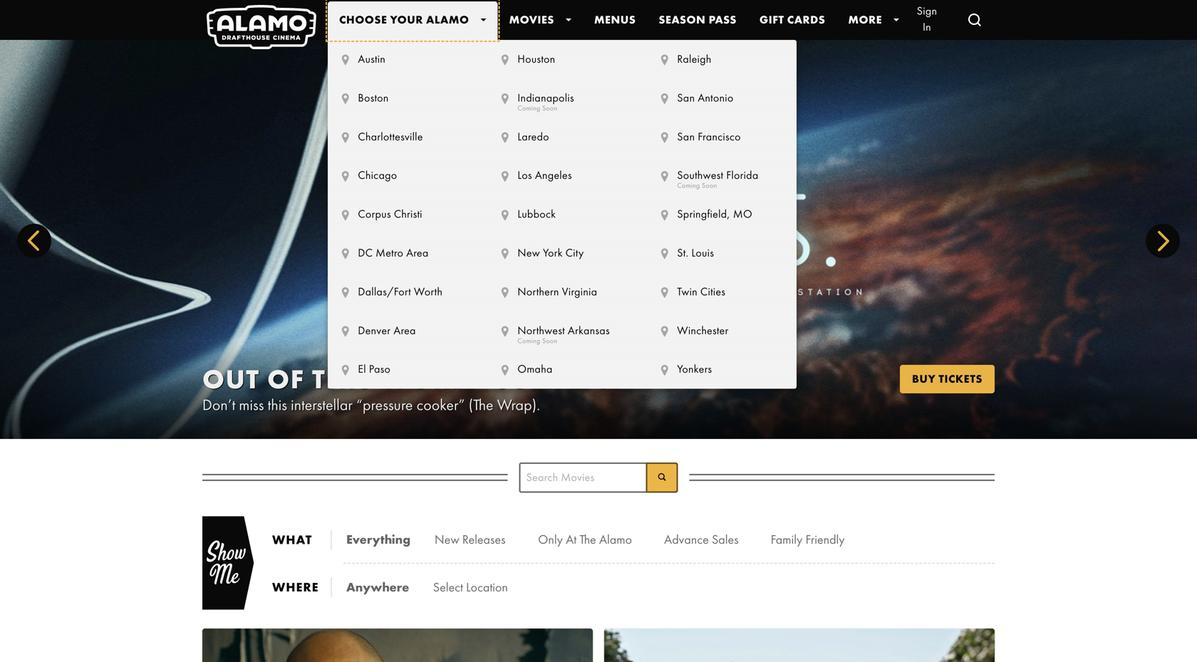 Task type: locate. For each thing, give the bounding box(es) containing it.
dallas/fort worth
[[358, 284, 443, 299]]

this
[[312, 362, 373, 397]]

new left york
[[518, 246, 540, 260]]

None search field
[[519, 463, 678, 493]]

what
[[272, 532, 312, 549]]

movies
[[509, 12, 555, 27]]

buy
[[913, 372, 936, 386]]

san inside "button"
[[678, 129, 695, 144]]

family friendly button
[[763, 519, 871, 560]]

new inside new releases button
[[435, 532, 460, 548]]

1 horizontal spatial alamo
[[600, 532, 632, 548]]

dc metro area button
[[328, 234, 478, 273]]

new for new releases
[[435, 532, 460, 548]]

southwest
[[678, 168, 724, 183]]

austin
[[358, 52, 386, 66]]

choose your alamo button
[[328, 0, 498, 40]]

san inside button
[[678, 90, 695, 105]]

menus
[[595, 12, 636, 27]]

1 san from the top
[[678, 90, 695, 105]]

northern virginia
[[518, 284, 598, 299]]

everything button
[[347, 519, 428, 560]]

new left releases
[[435, 532, 460, 548]]

iss web fsl 1920x640 image
[[0, 40, 1198, 439]]

san left antonio
[[678, 90, 695, 105]]

pass
[[709, 12, 737, 27]]

advance sales button
[[658, 519, 763, 560]]

san antonio
[[678, 90, 734, 105]]

northwest arkansas
[[518, 323, 610, 338]]

charlottesville
[[358, 129, 423, 144]]

boston
[[358, 90, 389, 105]]

cooker"
[[417, 395, 465, 415]]

st. louis button
[[647, 234, 797, 273]]

1 horizontal spatial new
[[518, 246, 540, 260]]

only at the alamo
[[538, 532, 632, 548]]

season
[[659, 12, 706, 27]]

sales
[[712, 532, 739, 548]]

new releases
[[435, 532, 506, 548]]

search image
[[657, 471, 668, 483]]

gift
[[760, 12, 785, 27]]

don't
[[203, 395, 236, 415]]

choose
[[339, 12, 387, 27]]

0 vertical spatial alamo
[[426, 12, 469, 27]]

wrap).
[[497, 395, 541, 415]]

select location
[[433, 579, 508, 596]]

alamo drafthouse cinema logo image
[[207, 5, 317, 49]]

raleigh button
[[647, 40, 797, 79]]

1 vertical spatial san
[[678, 129, 695, 144]]

conflict
[[491, 362, 624, 397]]

dc
[[358, 246, 373, 260]]

area right denver at the left of the page
[[394, 323, 416, 338]]

york
[[543, 246, 563, 260]]

Search Movies text field
[[519, 463, 678, 493]]

twin
[[678, 284, 698, 299]]

alamo
[[426, 12, 469, 27], [600, 532, 632, 548]]

alamo inside global navigation element
[[426, 12, 469, 27]]

san left francisco
[[678, 129, 695, 144]]

trigger__svg image
[[967, 11, 984, 29]]

dallas/fort
[[358, 284, 411, 299]]

el paso button
[[328, 350, 478, 389]]

"pressure
[[357, 395, 413, 415]]

antonio
[[698, 90, 734, 105]]

paso
[[369, 362, 391, 377]]

buy tickets
[[913, 372, 983, 386]]

1 vertical spatial area
[[394, 323, 416, 338]]

anywhere
[[347, 579, 409, 596]]

2 san from the top
[[678, 129, 695, 144]]

0 vertical spatial san
[[678, 90, 695, 105]]

indianapolis button
[[488, 79, 637, 118]]

indianapolis
[[518, 90, 575, 105]]

southwest florida
[[678, 168, 759, 183]]

new york city
[[518, 246, 584, 260]]

cards
[[788, 12, 826, 27]]

mo
[[734, 207, 753, 221]]

everything
[[347, 532, 411, 548]]

0 vertical spatial area
[[406, 246, 429, 260]]

francisco
[[698, 129, 741, 144]]

alamo right your
[[426, 12, 469, 27]]

0 horizontal spatial alamo
[[426, 12, 469, 27]]

austin button
[[328, 40, 478, 79]]

world
[[381, 362, 484, 397]]

southwest florida button
[[647, 156, 797, 195]]

alamo right the on the left bottom
[[600, 532, 632, 548]]

season pass link
[[648, 0, 749, 40]]

advance
[[665, 532, 709, 548]]

northwest
[[518, 323, 565, 338]]

city
[[566, 246, 584, 260]]

los angeles
[[518, 168, 572, 183]]

san francisco button
[[647, 118, 797, 156]]

st. louis
[[678, 246, 715, 260]]

0 vertical spatial new
[[518, 246, 540, 260]]

0 horizontal spatial new
[[435, 532, 460, 548]]

raleigh
[[678, 52, 712, 66]]

more
[[849, 12, 883, 27]]

new inside new york city button
[[518, 246, 540, 260]]

denver
[[358, 323, 391, 338]]

omaha
[[518, 362, 553, 377]]

1 vertical spatial new
[[435, 532, 460, 548]]

houston button
[[488, 40, 637, 79]]

area right metro at the top of the page
[[406, 246, 429, 260]]

twin cities button
[[647, 273, 797, 311]]

metro
[[376, 246, 404, 260]]

dallas/fort worth button
[[328, 273, 478, 311]]

denver area button
[[328, 311, 478, 350]]

at
[[566, 532, 577, 548]]

angeles
[[535, 168, 572, 183]]

season pass
[[659, 12, 737, 27]]



Task type: describe. For each thing, give the bounding box(es) containing it.
(the
[[469, 395, 494, 415]]

in
[[923, 20, 932, 34]]

the
[[580, 532, 597, 548]]

el
[[358, 362, 366, 377]]

northern virginia button
[[488, 273, 637, 311]]

your
[[390, 12, 423, 27]]

friendly
[[806, 532, 845, 548]]

this
[[268, 395, 287, 415]]

corpus christi button
[[328, 195, 478, 234]]

family
[[771, 532, 803, 548]]

buy tickets link
[[901, 365, 995, 394]]

lubbock
[[518, 207, 556, 221]]

yonkers button
[[647, 350, 797, 389]]

chicago
[[358, 168, 397, 183]]

san francisco
[[678, 129, 741, 144]]

family friendly
[[771, 532, 845, 548]]

virginia
[[562, 284, 598, 299]]

1 vertical spatial alamo
[[600, 532, 632, 548]]

houston
[[518, 52, 556, 66]]

sign in
[[917, 4, 938, 34]]

laredo
[[518, 129, 550, 144]]

san for san francisco
[[678, 129, 695, 144]]

where
[[272, 579, 319, 596]]

lubbock button
[[488, 195, 637, 234]]

el paso
[[358, 362, 391, 377]]

anywhere button
[[347, 567, 427, 608]]

springfield, mo
[[678, 207, 753, 221]]

charlottesville button
[[328, 118, 478, 156]]

new releases button
[[428, 519, 530, 560]]

boston button
[[328, 79, 478, 118]]

gift cards link
[[749, 0, 837, 40]]

movies button
[[498, 0, 583, 40]]

winchester button
[[647, 311, 797, 350]]

only at the alamo button
[[530, 519, 658, 560]]

northwest arkansas button
[[488, 311, 637, 350]]

of
[[268, 362, 305, 397]]

arkansas
[[568, 323, 610, 338]]

advance sales
[[665, 532, 739, 548]]

select
[[433, 579, 463, 596]]

only
[[538, 532, 563, 548]]

global navigation element
[[185, 0, 1013, 389]]

new york city button
[[488, 234, 637, 273]]

menus link
[[583, 0, 648, 40]]

corpus christi
[[358, 207, 423, 221]]

dc metro area
[[358, 246, 429, 260]]

out of this world conflict don't miss this interstellar "pressure cooker" (the wrap).
[[203, 362, 624, 415]]

denver area
[[358, 323, 416, 338]]

yonkers
[[678, 362, 713, 377]]

sign
[[917, 4, 938, 18]]

sign in button
[[905, 0, 950, 47]]

northern
[[518, 284, 560, 299]]

releases
[[463, 532, 506, 548]]

out
[[203, 362, 260, 397]]

san for san antonio
[[678, 90, 695, 105]]

springfield, mo button
[[647, 195, 797, 234]]

springfield,
[[678, 207, 731, 221]]

more button
[[837, 0, 911, 40]]

christi
[[394, 207, 423, 221]]

location
[[466, 579, 508, 596]]

louis
[[692, 246, 715, 260]]

los
[[518, 168, 532, 183]]

new for new york city
[[518, 246, 540, 260]]

worth
[[414, 284, 443, 299]]

los angeles button
[[488, 156, 637, 195]]

chicago button
[[328, 156, 478, 195]]

select location button
[[427, 567, 532, 608]]

laredo button
[[488, 118, 637, 156]]



Task type: vqa. For each thing, say whether or not it's contained in the screenshot.
TERROR at right
no



